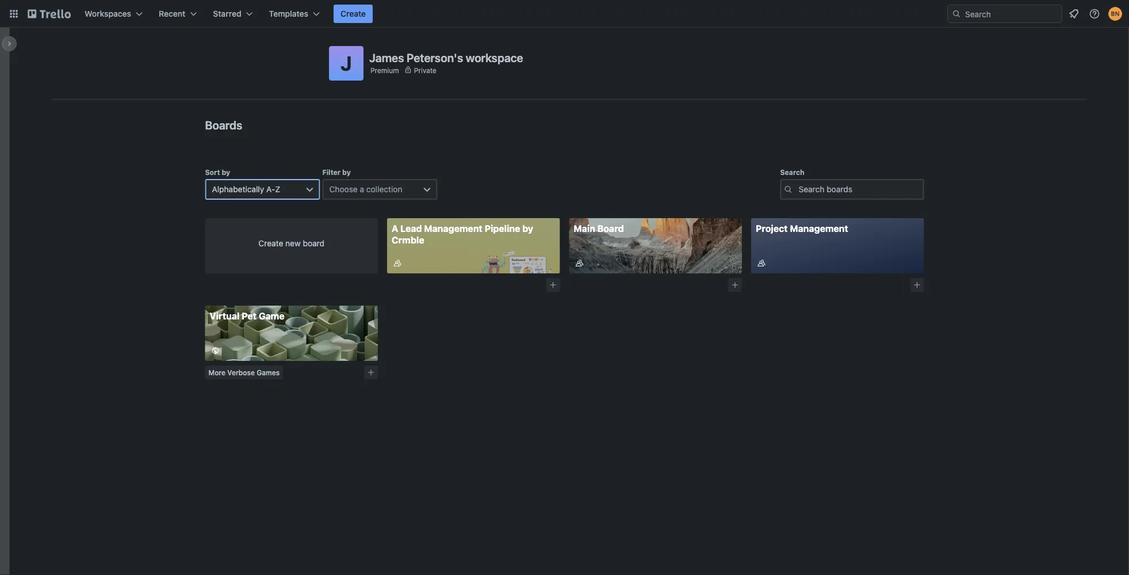 Task type: vqa. For each thing, say whether or not it's contained in the screenshot.
A Lead Management Pipeline by Crmble
yes



Task type: describe. For each thing, give the bounding box(es) containing it.
project management
[[756, 223, 849, 234]]

board
[[303, 239, 325, 248]]

create button
[[334, 5, 373, 23]]

sort by
[[205, 168, 230, 176]]

peterson's
[[407, 51, 463, 64]]

choose
[[330, 184, 358, 194]]

more verbose games button
[[205, 366, 283, 379]]

premium
[[371, 66, 399, 74]]

a lead management pipeline by crmble link
[[387, 218, 560, 273]]

workspace
[[466, 51, 524, 64]]

virtual pet game link
[[205, 306, 378, 361]]

sm image for a lead management pipeline by crmble
[[392, 257, 404, 269]]

add a new collection image for main board
[[732, 281, 740, 289]]

recent button
[[152, 5, 204, 23]]

board
[[598, 223, 624, 234]]

virtual
[[210, 311, 240, 321]]

project
[[756, 223, 788, 234]]

by inside a lead management pipeline by crmble
[[523, 223, 534, 234]]

by for alphabetically
[[222, 168, 230, 176]]

verbose
[[228, 368, 255, 376]]

collection
[[367, 184, 403, 194]]

main
[[574, 223, 596, 234]]

Search field
[[962, 5, 1063, 22]]

z
[[275, 184, 281, 194]]

templates button
[[262, 5, 327, 23]]

create for create
[[341, 9, 366, 18]]

more verbose games
[[209, 368, 280, 376]]

by for choose
[[343, 168, 351, 176]]

filter
[[323, 168, 341, 176]]

pipeline
[[485, 223, 521, 234]]

Search text field
[[781, 179, 925, 200]]

sm image for virtual pet game
[[210, 345, 221, 356]]

workspaces button
[[78, 5, 150, 23]]

search image
[[953, 9, 962, 18]]

lead
[[401, 223, 422, 234]]

alphabetically a-z
[[212, 184, 281, 194]]

filter by
[[323, 168, 351, 176]]

recent
[[159, 9, 186, 18]]

create new board
[[259, 239, 325, 248]]

ben nelson (bennelson96) image
[[1109, 7, 1123, 21]]

boards
[[205, 118, 243, 132]]

james peterson's workspace premium
[[370, 51, 524, 74]]

private
[[414, 66, 437, 74]]

crmble
[[392, 235, 425, 246]]

more
[[209, 368, 226, 376]]

game
[[259, 311, 285, 321]]

search
[[781, 168, 805, 176]]

alphabetically
[[212, 184, 264, 194]]

a
[[360, 184, 364, 194]]

project management link
[[752, 218, 925, 273]]

a
[[392, 223, 399, 234]]



Task type: locate. For each thing, give the bounding box(es) containing it.
by right sort
[[222, 168, 230, 176]]

choose a collection
[[330, 184, 403, 194]]

pet
[[242, 311, 257, 321]]

new
[[286, 239, 301, 248]]

by right filter
[[343, 168, 351, 176]]

templates
[[269, 9, 309, 18]]

add a new collection image
[[914, 281, 922, 289]]

sm image
[[392, 257, 404, 269], [574, 257, 586, 269], [756, 257, 768, 269], [210, 345, 221, 356]]

j button
[[329, 46, 364, 81]]

games
[[257, 368, 280, 376]]

sort
[[205, 168, 220, 176]]

sm image inside project management "link"
[[756, 257, 768, 269]]

sm image for main board
[[574, 257, 586, 269]]

open information menu image
[[1090, 8, 1101, 20]]

1 horizontal spatial create
[[341, 9, 366, 18]]

sm image inside virtual pet game link
[[210, 345, 221, 356]]

1 horizontal spatial add a new collection image
[[549, 281, 557, 289]]

management right "project"
[[791, 223, 849, 234]]

management right lead
[[424, 223, 483, 234]]

starred
[[213, 9, 242, 18]]

create for create new board
[[259, 239, 283, 248]]

0 horizontal spatial create
[[259, 239, 283, 248]]

a-
[[267, 184, 275, 194]]

by
[[222, 168, 230, 176], [343, 168, 351, 176], [523, 223, 534, 234]]

sm image inside main board 'link'
[[574, 257, 586, 269]]

starred button
[[206, 5, 260, 23]]

management
[[424, 223, 483, 234], [791, 223, 849, 234]]

2 management from the left
[[791, 223, 849, 234]]

j
[[341, 51, 352, 75]]

create
[[341, 9, 366, 18], [259, 239, 283, 248]]

management inside a lead management pipeline by crmble
[[424, 223, 483, 234]]

2 horizontal spatial by
[[523, 223, 534, 234]]

add a new collection image for a lead management pipeline by crmble
[[549, 281, 557, 289]]

sm image down crmble
[[392, 257, 404, 269]]

a lead management pipeline by crmble
[[392, 223, 534, 246]]

create left new
[[259, 239, 283, 248]]

primary element
[[0, 0, 1130, 28]]

main board link
[[570, 218, 743, 273]]

james
[[370, 51, 404, 64]]

sm image down main
[[574, 257, 586, 269]]

by right pipeline
[[523, 223, 534, 234]]

sm image inside a lead management pipeline by crmble link
[[392, 257, 404, 269]]

1 management from the left
[[424, 223, 483, 234]]

0 horizontal spatial add a new collection image
[[367, 368, 375, 376]]

add a new collection image
[[549, 281, 557, 289], [732, 281, 740, 289], [367, 368, 375, 376]]

2 horizontal spatial add a new collection image
[[732, 281, 740, 289]]

main board
[[574, 223, 624, 234]]

0 vertical spatial create
[[341, 9, 366, 18]]

management inside project management "link"
[[791, 223, 849, 234]]

workspaces
[[85, 9, 131, 18]]

create inside button
[[341, 9, 366, 18]]

sm image down "project"
[[756, 257, 768, 269]]

0 horizontal spatial management
[[424, 223, 483, 234]]

sm image up more
[[210, 345, 221, 356]]

0 notifications image
[[1068, 7, 1082, 21]]

1 vertical spatial create
[[259, 239, 283, 248]]

0 horizontal spatial by
[[222, 168, 230, 176]]

sm image for project management
[[756, 257, 768, 269]]

back to home image
[[28, 5, 71, 23]]

create up j
[[341, 9, 366, 18]]

1 horizontal spatial management
[[791, 223, 849, 234]]

1 horizontal spatial by
[[343, 168, 351, 176]]

virtual pet game
[[210, 311, 285, 321]]



